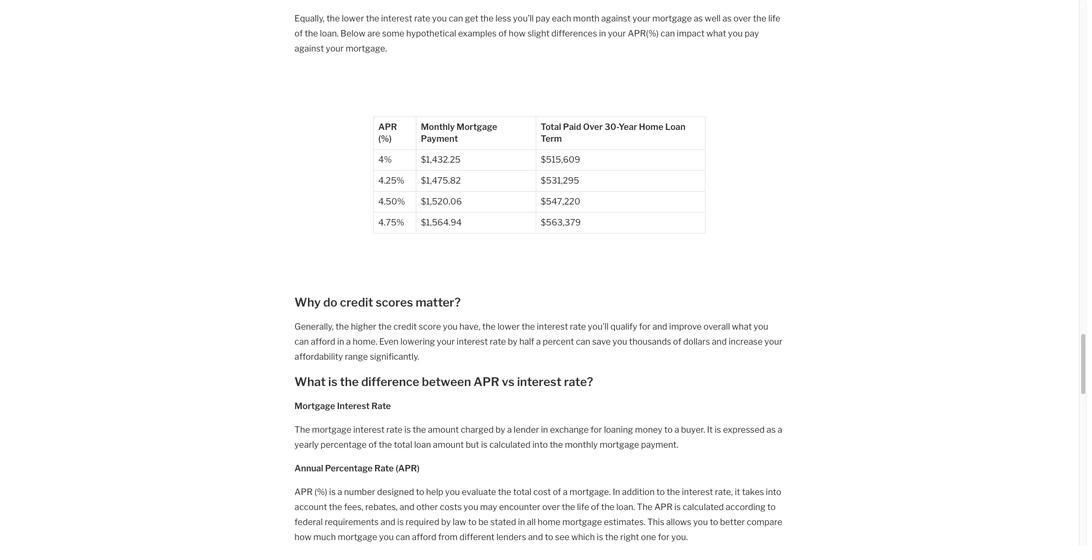 Task type: vqa. For each thing, say whether or not it's contained in the screenshot.


Task type: locate. For each thing, give the bounding box(es) containing it.
1 vertical spatial into
[[766, 487, 782, 497]]

in left the home.
[[337, 337, 344, 347]]

0 vertical spatial against
[[601, 13, 631, 23]]

mortgage up impact
[[653, 13, 692, 23]]

in inside "generally, the higher the credit score you have, the lower the interest rate you'll qualify for and improve overall what you can afford in a home. even lowering your interest rate by half a percent can save you thousands of dollars and increase your affordability range significantly."
[[337, 337, 344, 347]]

paid
[[563, 122, 581, 132]]

percent
[[543, 337, 574, 347]]

0 horizontal spatial for
[[591, 425, 602, 435]]

0 horizontal spatial the
[[295, 425, 310, 435]]

1 vertical spatial by
[[496, 425, 505, 435]]

0 vertical spatial (%)
[[378, 134, 392, 144]]

is right it
[[715, 425, 721, 435]]

examples
[[458, 28, 497, 38]]

as left well
[[694, 13, 703, 23]]

1 vertical spatial (%)
[[315, 487, 327, 497]]

0 vertical spatial into
[[533, 440, 548, 450]]

0 horizontal spatial afford
[[311, 337, 335, 347]]

rate up (apr)
[[386, 425, 403, 435]]

in left all
[[518, 517, 525, 528]]

to left better
[[710, 517, 718, 528]]

0 vertical spatial afford
[[311, 337, 335, 347]]

a right expressed
[[778, 425, 782, 435]]

1 horizontal spatial what
[[732, 322, 752, 332]]

1 vertical spatial afford
[[412, 532, 437, 543]]

a left buyer.
[[675, 425, 679, 435]]

over up home
[[542, 502, 560, 513]]

1 vertical spatial life
[[577, 502, 589, 513]]

0 horizontal spatial you'll
[[513, 13, 534, 23]]

0 horizontal spatial life
[[577, 502, 589, 513]]

1 vertical spatial loan.
[[617, 502, 635, 513]]

what inside "generally, the higher the credit score you have, the lower the interest rate you'll qualify for and improve overall what you can afford in a home. even lowering your interest rate by half a percent can save you thousands of dollars and increase your affordability range significantly."
[[732, 322, 752, 332]]

lowering
[[401, 337, 435, 347]]

loan.
[[320, 28, 339, 38], [617, 502, 635, 513]]

0 horizontal spatial (%)
[[315, 487, 327, 497]]

can down required
[[396, 532, 410, 543]]

1 vertical spatial calculated
[[683, 502, 724, 513]]

the
[[327, 13, 340, 23], [366, 13, 379, 23], [480, 13, 494, 23], [753, 13, 767, 23], [305, 28, 318, 38], [336, 322, 349, 332], [378, 322, 392, 332], [482, 322, 496, 332], [522, 322, 535, 332], [340, 375, 359, 389], [413, 425, 426, 435], [379, 440, 392, 450], [550, 440, 563, 450], [498, 487, 511, 497], [667, 487, 680, 497], [329, 502, 342, 513], [562, 502, 575, 513], [601, 502, 615, 513], [605, 532, 619, 543]]

into
[[533, 440, 548, 450], [766, 487, 782, 497]]

total left loan at the bottom of the page
[[394, 440, 412, 450]]

the right well
[[753, 13, 767, 23]]

of inside the mortgage interest rate is the amount charged by a lender in exchange for loaning money to a buyer. it is expressed as a yearly percentage of the total loan amount but is calculated into the monthly mortgage payment.
[[369, 440, 377, 450]]

2 horizontal spatial by
[[508, 337, 518, 347]]

is right which
[[597, 532, 603, 543]]

0 vertical spatial by
[[508, 337, 518, 347]]

(%) inside apr (%) is a number designed to help you evaluate the total cost of a mortgage. in addition to the interest rate, it takes into account the fees, rebates, and other costs you may encounter over the life of the loan. the apr is calculated according to federal requirements and is required by law to be stated in all home mortgage estimates. this allows you to better compare how much mortgage you can afford from different lenders and to see which is the right one for you.
[[315, 487, 327, 497]]

1 vertical spatial mortgage
[[295, 401, 335, 411]]

1 horizontal spatial as
[[723, 13, 732, 23]]

of inside "generally, the higher the credit score you have, the lower the interest rate you'll qualify for and improve overall what you can afford in a home. even lowering your interest rate by half a percent can save you thousands of dollars and increase your affordability range significantly."
[[673, 337, 682, 347]]

do
[[323, 295, 338, 309]]

term
[[541, 134, 562, 144]]

you down evaluate
[[464, 502, 478, 513]]

rate up hypothetical
[[414, 13, 430, 23]]

1 vertical spatial credit
[[394, 322, 417, 332]]

home
[[538, 517, 561, 528]]

0 vertical spatial loan.
[[320, 28, 339, 38]]

have,
[[460, 322, 481, 332]]

the down addition
[[637, 502, 653, 513]]

for inside the mortgage interest rate is the amount charged by a lender in exchange for loaning money to a buyer. it is expressed as a yearly percentage of the total loan amount but is calculated into the monthly mortgage payment.
[[591, 425, 602, 435]]

for inside "generally, the higher the credit score you have, the lower the interest rate you'll qualify for and improve overall what you can afford in a home. even lowering your interest rate by half a percent can save you thousands of dollars and increase your affordability range significantly."
[[639, 322, 651, 332]]

generally, the higher the credit score you have, the lower the interest rate you'll qualify for and improve overall what you can afford in a home. even lowering your interest rate by half a percent can save you thousands of dollars and increase your affordability range significantly.
[[295, 322, 783, 362]]

differences
[[552, 28, 597, 38]]

the
[[295, 425, 310, 435], [637, 502, 653, 513]]

by left the law
[[441, 517, 451, 528]]

by inside the mortgage interest rate is the amount charged by a lender in exchange for loaning money to a buyer. it is expressed as a yearly percentage of the total loan amount but is calculated into the monthly mortgage payment.
[[496, 425, 505, 435]]

0 horizontal spatial over
[[542, 502, 560, 513]]

4.50%
[[378, 196, 405, 207]]

(%) inside apr (%)
[[378, 134, 392, 144]]

a right cost at the bottom
[[563, 487, 568, 497]]

into down lender
[[533, 440, 548, 450]]

of up "annual percentage rate (apr)"
[[369, 440, 377, 450]]

0 vertical spatial mortgage
[[457, 122, 497, 132]]

in inside apr (%) is a number designed to help you evaluate the total cost of a mortgage. in addition to the interest rate, it takes into account the fees, rebates, and other costs you may encounter over the life of the loan. the apr is calculated according to federal requirements and is required by law to be stated in all home mortgage estimates. this allows you to better compare how much mortgage you can afford from different lenders and to see which is the right one for you.
[[518, 517, 525, 528]]

the down exchange
[[550, 440, 563, 450]]

0 vertical spatial total
[[394, 440, 412, 450]]

apr up 4%
[[378, 122, 397, 132]]

to inside the mortgage interest rate is the amount charged by a lender in exchange for loaning money to a buyer. it is expressed as a yearly percentage of the total loan amount but is calculated into the monthly mortgage payment.
[[665, 425, 673, 435]]

0 horizontal spatial into
[[533, 440, 548, 450]]

encounter
[[499, 502, 541, 513]]

a left the home.
[[346, 337, 351, 347]]

rate
[[372, 401, 391, 411], [375, 464, 394, 474]]

0 horizontal spatial mortgage.
[[346, 43, 387, 53]]

afford down required
[[412, 532, 437, 543]]

by inside apr (%) is a number designed to help you evaluate the total cost of a mortgage. in addition to the interest rate, it takes into account the fees, rebates, and other costs you may encounter over the life of the loan. the apr is calculated according to federal requirements and is required by law to be stated in all home mortgage estimates. this allows you to better compare how much mortgage you can afford from different lenders and to see which is the right one for you.
[[441, 517, 451, 528]]

lower up below
[[342, 13, 364, 23]]

mortgage right monthly at the top of page
[[457, 122, 497, 132]]

(apr)
[[396, 464, 420, 474]]

percentage
[[325, 464, 373, 474]]

1 horizontal spatial by
[[496, 425, 505, 435]]

the inside apr (%) is a number designed to help you evaluate the total cost of a mortgage. in addition to the interest rate, it takes into account the fees, rebates, and other costs you may encounter over the life of the loan. the apr is calculated according to federal requirements and is required by law to be stated in all home mortgage estimates. this allows you to better compare how much mortgage you can afford from different lenders and to see which is the right one for you.
[[637, 502, 653, 513]]

total
[[394, 440, 412, 450], [513, 487, 532, 497]]

1 vertical spatial the
[[637, 502, 653, 513]]

home
[[639, 122, 664, 132]]

of down improve
[[673, 337, 682, 347]]

1 vertical spatial what
[[732, 322, 752, 332]]

1 horizontal spatial over
[[734, 13, 751, 23]]

pay
[[536, 13, 550, 23], [745, 28, 759, 38]]

against down equally,
[[295, 43, 324, 53]]

lower inside equally, the lower the interest rate you can get the less you'll pay each month against your mortgage as well as over the life of the loan. below are some hypothetical examples of how slight differences in your apr(%) can impact what you pay against your mortgage.
[[342, 13, 364, 23]]

by left half
[[508, 337, 518, 347]]

against right the month
[[601, 13, 631, 23]]

1 horizontal spatial lower
[[498, 322, 520, 332]]

0 vertical spatial amount
[[428, 425, 459, 435]]

0 vertical spatial life
[[768, 13, 781, 23]]

0 vertical spatial lower
[[342, 13, 364, 23]]

1 vertical spatial how
[[295, 532, 312, 543]]

in
[[613, 487, 620, 497]]

in
[[599, 28, 606, 38], [337, 337, 344, 347], [541, 425, 548, 435], [518, 517, 525, 528]]

0 horizontal spatial loan.
[[320, 28, 339, 38]]

for inside apr (%) is a number designed to help you evaluate the total cost of a mortgage. in addition to the interest rate, it takes into account the fees, rebates, and other costs you may encounter over the life of the loan. the apr is calculated according to federal requirements and is required by law to be stated in all home mortgage estimates. this allows you to better compare how much mortgage you can afford from different lenders and to see which is the right one for you.
[[658, 532, 670, 543]]

mortgage up which
[[563, 517, 602, 528]]

interest inside the mortgage interest rate is the amount charged by a lender in exchange for loaning money to a buyer. it is expressed as a yearly percentage of the total loan amount but is calculated into the monthly mortgage payment.
[[353, 425, 385, 435]]

rate inside equally, the lower the interest rate you can get the less you'll pay each month against your mortgage as well as over the life of the loan. below are some hypothetical examples of how slight differences in your apr(%) can impact what you pay against your mortgage.
[[414, 13, 430, 23]]

apr left vs
[[474, 375, 499, 389]]

money
[[635, 425, 663, 435]]

afford inside apr (%) is a number designed to help you evaluate the total cost of a mortgage. in addition to the interest rate, it takes into account the fees, rebates, and other costs you may encounter over the life of the loan. the apr is calculated according to federal requirements and is required by law to be stated in all home mortgage estimates. this allows you to better compare how much mortgage you can afford from different lenders and to see which is the right one for you.
[[412, 532, 437, 543]]

the down in
[[601, 502, 615, 513]]

rate
[[414, 13, 430, 23], [570, 322, 586, 332], [490, 337, 506, 347], [386, 425, 403, 435]]

1 horizontal spatial credit
[[394, 322, 417, 332]]

1 horizontal spatial how
[[509, 28, 526, 38]]

1 vertical spatial over
[[542, 502, 560, 513]]

0 vertical spatial calculated
[[489, 440, 531, 450]]

percentage
[[321, 440, 367, 450]]

for right one
[[658, 532, 670, 543]]

1 horizontal spatial for
[[639, 322, 651, 332]]

1 vertical spatial mortgage.
[[570, 487, 611, 497]]

different
[[460, 532, 495, 543]]

1 horizontal spatial afford
[[412, 532, 437, 543]]

over inside apr (%) is a number designed to help you evaluate the total cost of a mortgage. in addition to the interest rate, it takes into account the fees, rebates, and other costs you may encounter over the life of the loan. the apr is calculated according to federal requirements and is required by law to be stated in all home mortgage estimates. this allows you to better compare how much mortgage you can afford from different lenders and to see which is the right one for you.
[[542, 502, 560, 513]]

mortgage down requirements
[[338, 532, 377, 543]]

you'll right less
[[513, 13, 534, 23]]

you'll inside equally, the lower the interest rate you can get the less you'll pay each month against your mortgage as well as over the life of the loan. below are some hypothetical examples of how slight differences in your apr(%) can impact what you pay against your mortgage.
[[513, 13, 534, 23]]

month
[[573, 13, 600, 23]]

0 horizontal spatial total
[[394, 440, 412, 450]]

interest left rate, on the bottom right
[[682, 487, 713, 497]]

0 vertical spatial credit
[[340, 295, 373, 309]]

2 vertical spatial for
[[658, 532, 670, 543]]

some
[[382, 28, 405, 38]]

1 horizontal spatial mortgage
[[457, 122, 497, 132]]

1 vertical spatial against
[[295, 43, 324, 53]]

0 horizontal spatial by
[[441, 517, 451, 528]]

lower
[[342, 13, 364, 23], [498, 322, 520, 332]]

1 horizontal spatial loan.
[[617, 502, 635, 513]]

(%) up 4%
[[378, 134, 392, 144]]

in inside equally, the lower the interest rate you can get the less you'll pay each month against your mortgage as well as over the life of the loan. below are some hypothetical examples of how slight differences in your apr(%) can impact what you pay against your mortgage.
[[599, 28, 606, 38]]

(%)
[[378, 134, 392, 144], [315, 487, 327, 497]]

interest up some
[[381, 13, 412, 23]]

1 horizontal spatial the
[[637, 502, 653, 513]]

0 horizontal spatial pay
[[536, 13, 550, 23]]

0 horizontal spatial mortgage
[[295, 401, 335, 411]]

1 vertical spatial for
[[591, 425, 602, 435]]

for up the monthly
[[591, 425, 602, 435]]

1 horizontal spatial (%)
[[378, 134, 392, 144]]

1 vertical spatial rate
[[375, 464, 394, 474]]

credit up the lowering
[[394, 322, 417, 332]]

as right expressed
[[767, 425, 776, 435]]

0 vertical spatial pay
[[536, 13, 550, 23]]

0 vertical spatial over
[[734, 13, 751, 23]]

range
[[345, 352, 368, 362]]

fees,
[[344, 502, 363, 513]]

0 vertical spatial rate
[[372, 401, 391, 411]]

rate left (apr)
[[375, 464, 394, 474]]

compare
[[747, 517, 783, 528]]

4.75%
[[378, 217, 404, 228]]

into inside the mortgage interest rate is the amount charged by a lender in exchange for loaning money to a buyer. it is expressed as a yearly percentage of the total loan amount but is calculated into the monthly mortgage payment.
[[533, 440, 548, 450]]

0 vertical spatial you'll
[[513, 13, 534, 23]]

0 vertical spatial for
[[639, 322, 651, 332]]

charged
[[461, 425, 494, 435]]

what
[[295, 375, 326, 389]]

0 vertical spatial what
[[707, 28, 726, 38]]

2 vertical spatial by
[[441, 517, 451, 528]]

in down the month
[[599, 28, 606, 38]]

1 vertical spatial lower
[[498, 322, 520, 332]]

into right takes
[[766, 487, 782, 497]]

apr(%)
[[628, 28, 659, 38]]

cost
[[534, 487, 551, 497]]

0 horizontal spatial lower
[[342, 13, 364, 23]]

each
[[552, 13, 571, 23]]

mortgage. down are
[[346, 43, 387, 53]]

amount
[[428, 425, 459, 435], [433, 440, 464, 450]]

mortgage up percentage
[[312, 425, 352, 435]]

a
[[346, 337, 351, 347], [536, 337, 541, 347], [507, 425, 512, 435], [675, 425, 679, 435], [778, 425, 782, 435], [338, 487, 342, 497], [563, 487, 568, 497]]

what
[[707, 28, 726, 38], [732, 322, 752, 332]]

1 horizontal spatial mortgage.
[[570, 487, 611, 497]]

calculated down rate, on the bottom right
[[683, 502, 724, 513]]

(%) up account
[[315, 487, 327, 497]]

1 horizontal spatial you'll
[[588, 322, 609, 332]]

interest inside equally, the lower the interest rate you can get the less you'll pay each month against your mortgage as well as over the life of the loan. below are some hypothetical examples of how slight differences in your apr(%) can impact what you pay against your mortgage.
[[381, 13, 412, 23]]

equally,
[[295, 13, 325, 23]]

see
[[555, 532, 570, 543]]

loan. inside equally, the lower the interest rate you can get the less you'll pay each month against your mortgage as well as over the life of the loan. below are some hypothetical examples of how slight differences in your apr(%) can impact what you pay against your mortgage.
[[320, 28, 339, 38]]

as
[[694, 13, 703, 23], [723, 13, 732, 23], [767, 425, 776, 435]]

$531,295
[[541, 175, 579, 186]]

total paid over 30-year home loan term
[[541, 122, 686, 144]]

for up thousands
[[639, 322, 651, 332]]

interest right vs
[[517, 375, 562, 389]]

0 vertical spatial how
[[509, 28, 526, 38]]

0 horizontal spatial how
[[295, 532, 312, 543]]

lower up half
[[498, 322, 520, 332]]

designed
[[377, 487, 414, 497]]

0 vertical spatial the
[[295, 425, 310, 435]]

to right addition
[[657, 487, 665, 497]]

in right lender
[[541, 425, 548, 435]]

1 vertical spatial total
[[513, 487, 532, 497]]

mortgage
[[653, 13, 692, 23], [312, 425, 352, 435], [600, 440, 639, 450], [563, 517, 602, 528], [338, 532, 377, 543]]

of
[[295, 28, 303, 38], [499, 28, 507, 38], [673, 337, 682, 347], [369, 440, 377, 450], [553, 487, 561, 497], [591, 502, 599, 513]]

1 vertical spatial pay
[[745, 28, 759, 38]]

credit inside "generally, the higher the credit score you have, the lower the interest rate you'll qualify for and improve overall what you can afford in a home. even lowering your interest rate by half a percent can save you thousands of dollars and increase your affordability range significantly."
[[394, 322, 417, 332]]

in inside the mortgage interest rate is the amount charged by a lender in exchange for loaning money to a buyer. it is expressed as a yearly percentage of the total loan amount but is calculated into the monthly mortgage payment.
[[541, 425, 548, 435]]

what down well
[[707, 28, 726, 38]]

loan. up estimates.
[[617, 502, 635, 513]]

and
[[653, 322, 668, 332], [712, 337, 727, 347], [400, 502, 415, 513], [381, 517, 396, 528], [528, 532, 543, 543]]

amount left "but"
[[433, 440, 464, 450]]

total inside the mortgage interest rate is the amount charged by a lender in exchange for loaning money to a buyer. it is expressed as a yearly percentage of the total loan amount but is calculated into the monthly mortgage payment.
[[394, 440, 412, 450]]

0 horizontal spatial what
[[707, 28, 726, 38]]

loan
[[665, 122, 686, 132]]

calculated inside the mortgage interest rate is the amount charged by a lender in exchange for loaning money to a buyer. it is expressed as a yearly percentage of the total loan amount but is calculated into the monthly mortgage payment.
[[489, 440, 531, 450]]

0 vertical spatial mortgage.
[[346, 43, 387, 53]]

$515,609
[[541, 155, 580, 165]]

total
[[541, 122, 561, 132]]

lower inside "generally, the higher the credit score you have, the lower the interest rate you'll qualify for and improve overall what you can afford in a home. even lowering your interest rate by half a percent can save you thousands of dollars and increase your affordability range significantly."
[[498, 322, 520, 332]]

between
[[422, 375, 471, 389]]

1 vertical spatial you'll
[[588, 322, 609, 332]]

to left see
[[545, 532, 553, 543]]

to left be
[[468, 517, 477, 528]]

1 horizontal spatial total
[[513, 487, 532, 497]]

get
[[465, 13, 478, 23]]

much
[[313, 532, 336, 543]]

mortgage.
[[346, 43, 387, 53], [570, 487, 611, 497]]

of down equally,
[[295, 28, 303, 38]]

of down less
[[499, 28, 507, 38]]

1 horizontal spatial calculated
[[683, 502, 724, 513]]

significantly.
[[370, 352, 419, 362]]

help
[[426, 487, 443, 497]]

1 horizontal spatial life
[[768, 13, 781, 23]]

0 horizontal spatial calculated
[[489, 440, 531, 450]]

2 horizontal spatial for
[[658, 532, 670, 543]]

1 horizontal spatial into
[[766, 487, 782, 497]]

mortgage inside monthly mortgage payment
[[457, 122, 497, 132]]

you up hypothetical
[[432, 13, 447, 23]]

credit
[[340, 295, 373, 309], [394, 322, 417, 332]]

less
[[496, 13, 511, 23]]

over right well
[[734, 13, 751, 23]]

and down rebates,
[[381, 517, 396, 528]]

interest
[[337, 401, 370, 411]]

2 horizontal spatial as
[[767, 425, 776, 435]]

for
[[639, 322, 651, 332], [591, 425, 602, 435], [658, 532, 670, 543]]



Task type: describe. For each thing, give the bounding box(es) containing it.
loan. inside apr (%) is a number designed to help you evaluate the total cost of a mortgage. in addition to the interest rate, it takes into account the fees, rebates, and other costs you may encounter over the life of the loan. the apr is calculated according to federal requirements and is required by law to be stated in all home mortgage estimates. this allows you to better compare how much mortgage you can afford from different lenders and to see which is the right one for you.
[[617, 502, 635, 513]]

rate up percent
[[570, 322, 586, 332]]

what inside equally, the lower the interest rate you can get the less you'll pay each month against your mortgage as well as over the life of the loan. below are some hypothetical examples of how slight differences in your apr(%) can impact what you pay against your mortgage.
[[707, 28, 726, 38]]

over inside equally, the lower the interest rate you can get the less you'll pay each month against your mortgage as well as over the life of the loan. below are some hypothetical examples of how slight differences in your apr(%) can impact what you pay against your mortgage.
[[734, 13, 751, 23]]

a left lender
[[507, 425, 512, 435]]

mortgage inside equally, the lower the interest rate you can get the less you'll pay each month against your mortgage as well as over the life of the loan. below are some hypothetical examples of how slight differences in your apr(%) can impact what you pay against your mortgage.
[[653, 13, 692, 23]]

you up increase
[[754, 322, 769, 332]]

can down generally,
[[295, 337, 309, 347]]

slight
[[528, 28, 550, 38]]

improve
[[669, 322, 702, 332]]

stated
[[490, 517, 516, 528]]

well
[[705, 13, 721, 23]]

you'll inside "generally, the higher the credit score you have, the lower the interest rate you'll qualify for and improve overall what you can afford in a home. even lowering your interest rate by half a percent can save you thousands of dollars and increase your affordability range significantly."
[[588, 322, 609, 332]]

1 horizontal spatial against
[[601, 13, 631, 23]]

which
[[571, 532, 595, 543]]

better
[[720, 517, 745, 528]]

1 horizontal spatial pay
[[745, 28, 759, 38]]

is up 'allows'
[[675, 502, 681, 513]]

interest up percent
[[537, 322, 568, 332]]

why do credit scores matter?
[[295, 295, 461, 309]]

your left apr(%)
[[608, 28, 626, 38]]

is up (apr)
[[405, 425, 411, 435]]

equally, the lower the interest rate you can get the less you'll pay each month against your mortgage as well as over the life of the loan. below are some hypothetical examples of how slight differences in your apr(%) can impact what you pay against your mortgage.
[[295, 13, 781, 53]]

buyer.
[[681, 425, 705, 435]]

increase
[[729, 337, 763, 347]]

is right what
[[328, 375, 338, 389]]

0 horizontal spatial as
[[694, 13, 703, 23]]

one
[[641, 532, 656, 543]]

the down equally,
[[305, 28, 318, 38]]

yearly
[[295, 440, 319, 450]]

account
[[295, 502, 327, 513]]

expressed
[[723, 425, 765, 435]]

a left number
[[338, 487, 342, 497]]

the up encounter
[[498, 487, 511, 497]]

by inside "generally, the higher the credit score you have, the lower the interest rate you'll qualify for and improve overall what you can afford in a home. even lowering your interest rate by half a percent can save you thousands of dollars and increase your affordability range significantly."
[[508, 337, 518, 347]]

rate for percentage
[[375, 464, 394, 474]]

as inside the mortgage interest rate is the amount charged by a lender in exchange for loaning money to a buyer. it is expressed as a yearly percentage of the total loan amount but is calculated into the monthly mortgage payment.
[[767, 425, 776, 435]]

requirements
[[325, 517, 379, 528]]

is right "but"
[[481, 440, 488, 450]]

save
[[592, 337, 611, 347]]

rate left half
[[490, 337, 506, 347]]

vs
[[502, 375, 515, 389]]

apr (%)
[[378, 122, 397, 144]]

mortgage down loaning
[[600, 440, 639, 450]]

0 horizontal spatial credit
[[340, 295, 373, 309]]

federal
[[295, 517, 323, 528]]

score
[[419, 322, 441, 332]]

to left help
[[416, 487, 424, 497]]

higher
[[351, 322, 377, 332]]

number
[[344, 487, 375, 497]]

apr up this
[[655, 502, 673, 513]]

of right cost at the bottom
[[553, 487, 561, 497]]

the left fees,
[[329, 502, 342, 513]]

interest inside apr (%) is a number designed to help you evaluate the total cost of a mortgage. in addition to the interest rate, it takes into account the fees, rebates, and other costs you may encounter over the life of the loan. the apr is calculated according to federal requirements and is required by law to be stated in all home mortgage estimates. this allows you to better compare how much mortgage you can afford from different lenders and to see which is the right one for you.
[[682, 487, 713, 497]]

generally,
[[295, 322, 334, 332]]

the left higher
[[336, 322, 349, 332]]

required
[[406, 517, 439, 528]]

$1,520.06
[[421, 196, 462, 207]]

lender
[[514, 425, 539, 435]]

and up thousands
[[653, 322, 668, 332]]

life inside equally, the lower the interest rate you can get the less you'll pay each month against your mortgage as well as over the life of the loan. below are some hypothetical examples of how slight differences in your apr(%) can impact what you pay against your mortgage.
[[768, 13, 781, 23]]

mortgage interest rate
[[295, 401, 391, 411]]

year
[[619, 122, 637, 132]]

but
[[466, 440, 479, 450]]

you left have, on the left bottom of the page
[[443, 322, 458, 332]]

even
[[379, 337, 399, 347]]

rate inside the mortgage interest rate is the amount charged by a lender in exchange for loaning money to a buyer. it is expressed as a yearly percentage of the total loan amount but is calculated into the monthly mortgage payment.
[[386, 425, 403, 435]]

your right increase
[[765, 337, 783, 347]]

evaluate
[[462, 487, 496, 497]]

it
[[707, 425, 713, 435]]

over
[[583, 122, 603, 132]]

the up "annual percentage rate (apr)"
[[379, 440, 392, 450]]

into inside apr (%) is a number designed to help you evaluate the total cost of a mortgage. in addition to the interest rate, it takes into account the fees, rebates, and other costs you may encounter over the life of the loan. the apr is calculated according to federal requirements and is required by law to be stated in all home mortgage estimates. this allows you to better compare how much mortgage you can afford from different lenders and to see which is the right one for you.
[[766, 487, 782, 497]]

30-
[[605, 122, 619, 132]]

loaning
[[604, 425, 633, 435]]

your up apr(%)
[[633, 13, 651, 23]]

payment.
[[641, 440, 679, 450]]

be
[[478, 517, 489, 528]]

law
[[453, 517, 466, 528]]

dollars
[[683, 337, 710, 347]]

how inside equally, the lower the interest rate you can get the less you'll pay each month against your mortgage as well as over the life of the loan. below are some hypothetical examples of how slight differences in your apr(%) can impact what you pay against your mortgage.
[[509, 28, 526, 38]]

the left right
[[605, 532, 619, 543]]

the right equally,
[[327, 13, 340, 23]]

rate for interest
[[372, 401, 391, 411]]

you right impact
[[728, 28, 743, 38]]

the right get
[[480, 13, 494, 23]]

the up 'allows'
[[667, 487, 680, 497]]

can left impact
[[661, 28, 675, 38]]

the up see
[[562, 502, 575, 513]]

$547,220
[[541, 196, 580, 207]]

annual
[[295, 464, 323, 474]]

and down designed
[[400, 502, 415, 513]]

the inside the mortgage interest rate is the amount charged by a lender in exchange for loaning money to a buyer. it is expressed as a yearly percentage of the total loan amount but is calculated into the monthly mortgage payment.
[[295, 425, 310, 435]]

rate?
[[564, 375, 593, 389]]

from
[[438, 532, 458, 543]]

right
[[620, 532, 639, 543]]

you right 'allows'
[[693, 517, 708, 528]]

of up which
[[591, 502, 599, 513]]

affordability
[[295, 352, 343, 362]]

are
[[367, 28, 380, 38]]

apr up account
[[295, 487, 313, 497]]

is left required
[[397, 517, 404, 528]]

the up 'interest' in the bottom of the page
[[340, 375, 359, 389]]

allows
[[666, 517, 692, 528]]

(%) for apr (%)
[[378, 134, 392, 144]]

thousands
[[629, 337, 671, 347]]

you down rebates,
[[379, 532, 394, 543]]

addition
[[622, 487, 655, 497]]

overall
[[704, 322, 730, 332]]

your down below
[[326, 43, 344, 53]]

may
[[480, 502, 497, 513]]

(%) for apr (%) is a number designed to help you evaluate the total cost of a mortgage. in addition to the interest rate, it takes into account the fees, rebates, and other costs you may encounter over the life of the loan. the apr is calculated according to federal requirements and is required by law to be stated in all home mortgage estimates. this allows you to better compare how much mortgage you can afford from different lenders and to see which is the right one for you.
[[315, 487, 327, 497]]

scores
[[376, 295, 413, 309]]

you down qualify
[[613, 337, 627, 347]]

this
[[648, 517, 665, 528]]

is left number
[[329, 487, 336, 497]]

loan
[[414, 440, 431, 450]]

monthly
[[565, 440, 598, 450]]

the mortgage interest rate is the amount charged by a lender in exchange for loaning money to a buyer. it is expressed as a yearly percentage of the total loan amount but is calculated into the monthly mortgage payment.
[[295, 425, 782, 450]]

the up even
[[378, 322, 392, 332]]

your down score
[[437, 337, 455, 347]]

and down all
[[528, 532, 543, 543]]

below
[[341, 28, 366, 38]]

takes
[[742, 487, 764, 497]]

afford inside "generally, the higher the credit score you have, the lower the interest rate you'll qualify for and improve overall what you can afford in a home. even lowering your interest rate by half a percent can save you thousands of dollars and increase your affordability range significantly."
[[311, 337, 335, 347]]

the up half
[[522, 322, 535, 332]]

you up costs
[[445, 487, 460, 497]]

total inside apr (%) is a number designed to help you evaluate the total cost of a mortgage. in addition to the interest rate, it takes into account the fees, rebates, and other costs you may encounter over the life of the loan. the apr is calculated according to federal requirements and is required by law to be stated in all home mortgage estimates. this allows you to better compare how much mortgage you can afford from different lenders and to see which is the right one for you.
[[513, 487, 532, 497]]

life inside apr (%) is a number designed to help you evaluate the total cost of a mortgage. in addition to the interest rate, it takes into account the fees, rebates, and other costs you may encounter over the life of the loan. the apr is calculated according to federal requirements and is required by law to be stated in all home mortgage estimates. this allows you to better compare how much mortgage you can afford from different lenders and to see which is the right one for you.
[[577, 502, 589, 513]]

costs
[[440, 502, 462, 513]]

$1,432.25
[[421, 155, 461, 165]]

the right have, on the left bottom of the page
[[482, 322, 496, 332]]

estimates.
[[604, 517, 646, 528]]

a right half
[[536, 337, 541, 347]]

annual percentage rate (apr)
[[295, 464, 420, 474]]

to up compare
[[768, 502, 776, 513]]

it
[[735, 487, 740, 497]]

interest down have, on the left bottom of the page
[[457, 337, 488, 347]]

4%
[[378, 155, 392, 165]]

$1,564.94
[[421, 217, 462, 228]]

can inside apr (%) is a number designed to help you evaluate the total cost of a mortgage. in addition to the interest rate, it takes into account the fees, rebates, and other costs you may encounter over the life of the loan. the apr is calculated according to federal requirements and is required by law to be stated in all home mortgage estimates. this allows you to better compare how much mortgage you can afford from different lenders and to see which is the right one for you.
[[396, 532, 410, 543]]

the up are
[[366, 13, 379, 23]]

mortgage. inside apr (%) is a number designed to help you evaluate the total cost of a mortgage. in addition to the interest rate, it takes into account the fees, rebates, and other costs you may encounter over the life of the loan. the apr is calculated according to federal requirements and is required by law to be stated in all home mortgage estimates. this allows you to better compare how much mortgage you can afford from different lenders and to see which is the right one for you.
[[570, 487, 611, 497]]

impact
[[677, 28, 705, 38]]

other
[[416, 502, 438, 513]]

rate,
[[715, 487, 733, 497]]

rebates,
[[365, 502, 398, 513]]

difference
[[361, 375, 419, 389]]

and down overall
[[712, 337, 727, 347]]

monthly
[[421, 122, 455, 132]]

can left get
[[449, 13, 463, 23]]

payment
[[421, 134, 458, 144]]

the up loan at the bottom of the page
[[413, 425, 426, 435]]

0 horizontal spatial against
[[295, 43, 324, 53]]

mortgage. inside equally, the lower the interest rate you can get the less you'll pay each month against your mortgage as well as over the life of the loan. below are some hypothetical examples of how slight differences in your apr(%) can impact what you pay against your mortgage.
[[346, 43, 387, 53]]

can left "save"
[[576, 337, 590, 347]]

apr (%) is a number designed to help you evaluate the total cost of a mortgage. in addition to the interest rate, it takes into account the fees, rebates, and other costs you may encounter over the life of the loan. the apr is calculated according to federal requirements and is required by law to be stated in all home mortgage estimates. this allows you to better compare how much mortgage you can afford from different lenders and to see which is the right one for you.
[[295, 487, 783, 543]]

how inside apr (%) is a number designed to help you evaluate the total cost of a mortgage. in addition to the interest rate, it takes into account the fees, rebates, and other costs you may encounter over the life of the loan. the apr is calculated according to federal requirements and is required by law to be stated in all home mortgage estimates. this allows you to better compare how much mortgage you can afford from different lenders and to see which is the right one for you.
[[295, 532, 312, 543]]

calculated inside apr (%) is a number designed to help you evaluate the total cost of a mortgage. in addition to the interest rate, it takes into account the fees, rebates, and other costs you may encounter over the life of the loan. the apr is calculated according to federal requirements and is required by law to be stated in all home mortgage estimates. this allows you to better compare how much mortgage you can afford from different lenders and to see which is the right one for you.
[[683, 502, 724, 513]]

1 vertical spatial amount
[[433, 440, 464, 450]]

you.
[[672, 532, 688, 543]]



